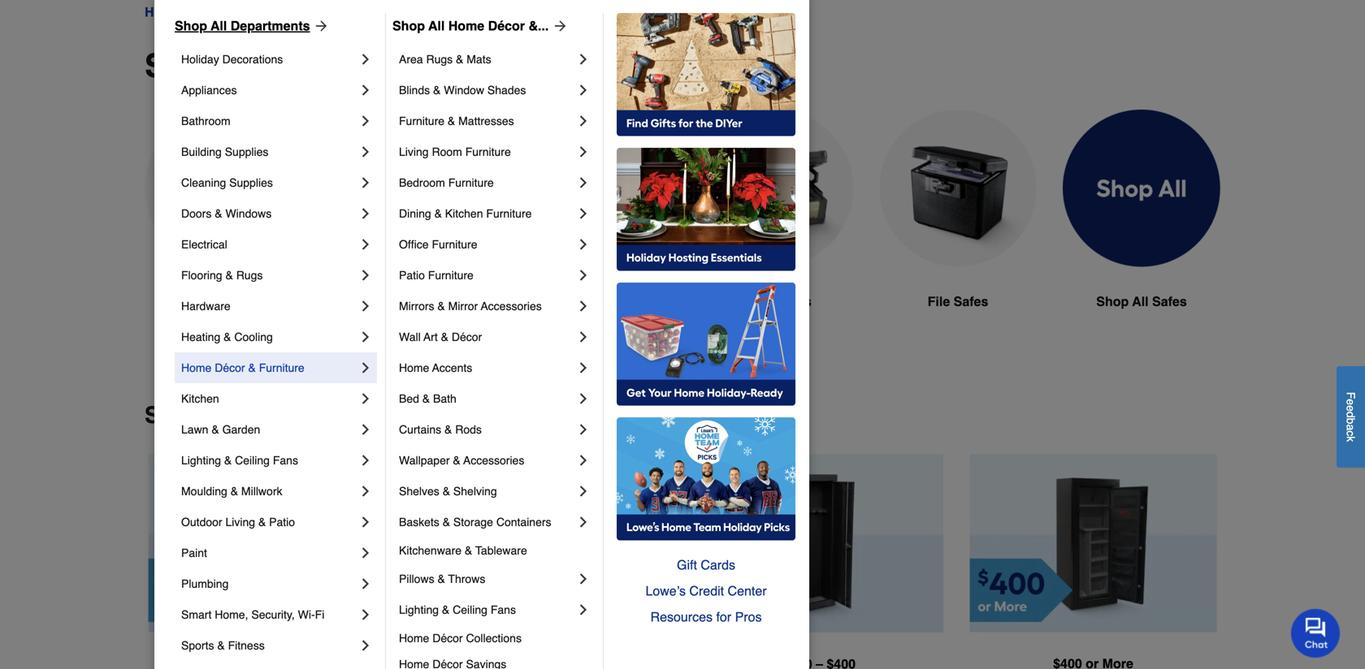 Task type: locate. For each thing, give the bounding box(es) containing it.
hardware down flooring
[[181, 300, 231, 313]]

& inside dining & kitchen furniture 'link'
[[435, 207, 442, 220]]

living down moulding & millwork
[[226, 516, 255, 529]]

2 horizontal spatial all
[[1133, 294, 1149, 309]]

1 horizontal spatial shop
[[393, 18, 425, 33]]

supplies up windows
[[229, 176, 273, 189]]

chevron right image for cleaning supplies
[[358, 175, 374, 191]]

accessories
[[481, 300, 542, 313], [464, 454, 525, 467]]

& up moulding & millwork
[[224, 454, 232, 467]]

curtains
[[399, 424, 442, 437]]

fans
[[273, 454, 298, 467], [491, 604, 516, 617]]

& inside moulding & millwork link
[[231, 485, 238, 498]]

lighting
[[181, 454, 221, 467], [399, 604, 439, 617]]

bathroom
[[181, 115, 231, 128]]

& for moulding & millwork link
[[231, 485, 238, 498]]

0 vertical spatial lighting & ceiling fans link
[[181, 446, 358, 476]]

1 vertical spatial shop
[[145, 403, 202, 429]]

living up bedroom at the top left
[[399, 146, 429, 159]]

2 e from the top
[[1345, 406, 1358, 412]]

1 horizontal spatial lighting & ceiling fans
[[399, 604, 516, 617]]

& down millwork at left
[[258, 516, 266, 529]]

&...
[[529, 18, 549, 33]]

arrow right image up area rugs & mats link
[[549, 18, 569, 34]]

ceiling up millwork at left
[[235, 454, 270, 467]]

0 horizontal spatial lighting & ceiling fans link
[[181, 446, 358, 476]]

& down pillows & throws
[[442, 604, 450, 617]]

shop up area
[[393, 18, 425, 33]]

& inside wall art & décor link
[[441, 331, 449, 344]]

home décor collections
[[399, 632, 522, 646]]

& down cooling
[[248, 362, 256, 375]]

chevron right image for lawn & garden
[[358, 422, 374, 438]]

c
[[1345, 431, 1358, 437]]

accessories up wall art & décor link
[[481, 300, 542, 313]]

1 horizontal spatial arrow right image
[[549, 18, 569, 34]]

& left cooling
[[224, 331, 231, 344]]

mattresses
[[459, 115, 514, 128]]

f
[[1345, 392, 1358, 399]]

baskets & storage containers
[[399, 516, 552, 529]]

hardware up holiday decorations
[[195, 4, 254, 20]]

chevron right image
[[358, 51, 374, 67], [358, 82, 374, 98], [358, 113, 374, 129], [576, 113, 592, 129], [576, 144, 592, 160], [576, 175, 592, 191], [358, 237, 374, 253], [358, 267, 374, 284], [576, 298, 592, 315], [358, 329, 374, 346], [576, 329, 592, 346], [358, 360, 374, 376], [576, 360, 592, 376], [358, 391, 374, 407], [576, 453, 592, 469], [358, 484, 374, 500], [576, 484, 592, 500], [358, 515, 374, 531], [576, 515, 592, 531], [358, 576, 374, 593], [576, 602, 592, 619], [358, 638, 374, 654]]

windows
[[226, 207, 272, 220]]

fans for chevron right icon corresponding to lighting & ceiling fans
[[491, 604, 516, 617]]

kitchen down bedroom furniture
[[445, 207, 483, 220]]

e up d
[[1345, 399, 1358, 406]]

1 horizontal spatial ceiling
[[453, 604, 488, 617]]

mirrors & mirror accessories link
[[399, 291, 576, 322]]

a black sentrysafe fireproof safe. image
[[145, 110, 302, 267]]

fans down lawn & garden link
[[273, 454, 298, 467]]

chevron right image for kitchen
[[358, 391, 374, 407]]

& right sports
[[217, 640, 225, 653]]

furniture up dining & kitchen furniture at left top
[[449, 176, 494, 189]]

blinds & window shades link
[[399, 75, 576, 106]]

a
[[1345, 425, 1358, 431]]

& inside kitchenware & tableware link
[[465, 545, 473, 558]]

1 vertical spatial supplies
[[229, 176, 273, 189]]

& up 'shelves & shelving'
[[453, 454, 461, 467]]

wall art & décor
[[399, 331, 482, 344]]

1 vertical spatial lighting & ceiling fans link
[[399, 595, 576, 626]]

1 vertical spatial hardware
[[181, 300, 231, 313]]

shop all. image
[[1063, 110, 1221, 268]]

throws
[[448, 573, 486, 586]]

chevron right image for appliances
[[358, 82, 374, 98]]

0 horizontal spatial arrow right image
[[310, 18, 330, 34]]

1 horizontal spatial living
[[399, 146, 429, 159]]

outdoor living & patio link
[[181, 507, 358, 538]]

sports
[[181, 640, 214, 653]]

chest
[[738, 294, 774, 309]]

chevron right image for plumbing
[[358, 576, 374, 593]]

hardware for the topmost hardware link
[[195, 4, 254, 20]]

0 vertical spatial supplies
[[225, 146, 269, 159]]

0 horizontal spatial living
[[226, 516, 255, 529]]

chevron right image for building supplies
[[358, 144, 374, 160]]

a black sentrysafe home safe with the door ajar. image
[[512, 110, 670, 267]]

& right lawn
[[212, 424, 219, 437]]

0 vertical spatial living
[[399, 146, 429, 159]]

0 vertical spatial ceiling
[[235, 454, 270, 467]]

& inside wallpaper & accessories link
[[453, 454, 461, 467]]

ceiling for the lighting & ceiling fans "link" for chevron right icon corresponding to lighting & ceiling fans
[[453, 604, 488, 617]]

office furniture
[[399, 238, 478, 251]]

chevron right image for flooring & rugs
[[358, 267, 374, 284]]

& up living room furniture
[[448, 115, 455, 128]]

lighting & ceiling fans link
[[181, 446, 358, 476], [399, 595, 576, 626]]

patio
[[399, 269, 425, 282], [269, 516, 295, 529]]

& inside "shelves & shelving" link
[[443, 485, 450, 498]]

chevron right image for office furniture
[[576, 237, 592, 253]]

chevron right image for bedroom furniture
[[576, 175, 592, 191]]

lawn & garden link
[[181, 415, 358, 446]]

shop
[[1097, 294, 1129, 309], [145, 403, 202, 429]]

& right art
[[441, 331, 449, 344]]

& inside curtains & rods link
[[445, 424, 452, 437]]

rugs down electrical link
[[236, 269, 263, 282]]

kitchen up lawn
[[181, 393, 219, 406]]

window
[[444, 84, 485, 97]]

& right dining
[[435, 207, 442, 220]]

supplies inside cleaning supplies link
[[229, 176, 273, 189]]

e up b
[[1345, 406, 1358, 412]]

& right pillows
[[438, 573, 445, 586]]

chevron right image for mirrors & mirror accessories
[[576, 298, 592, 315]]

0 vertical spatial fans
[[273, 454, 298, 467]]

hardware link up cooling
[[181, 291, 358, 322]]

wi-
[[298, 609, 315, 622]]

fans up home décor collections link
[[491, 604, 516, 617]]

by
[[275, 403, 302, 429]]

2 arrow right image from the left
[[549, 18, 569, 34]]

chevron right image for holiday decorations
[[358, 51, 374, 67]]

chevron right image for curtains & rods
[[576, 422, 592, 438]]

0 horizontal spatial ceiling
[[235, 454, 270, 467]]

chevron right image for wallpaper & accessories
[[576, 453, 592, 469]]

lighting & ceiling fans link up millwork at left
[[181, 446, 358, 476]]

& up throws
[[465, 545, 473, 558]]

baskets & storage containers link
[[399, 507, 576, 538]]

1 vertical spatial accessories
[[464, 454, 525, 467]]

hardware link
[[195, 2, 254, 22], [181, 291, 358, 322]]

1 arrow right image from the left
[[310, 18, 330, 34]]

1 vertical spatial hardware link
[[181, 291, 358, 322]]

0 horizontal spatial fans
[[273, 454, 298, 467]]

0 horizontal spatial lighting
[[181, 454, 221, 467]]

chevron right image for home accents
[[576, 360, 592, 376]]

1 horizontal spatial rugs
[[426, 53, 453, 66]]

doors
[[181, 207, 212, 220]]

0 vertical spatial lighting & ceiling fans
[[181, 454, 298, 467]]

all for departments
[[211, 18, 227, 33]]

& for doors & windows link
[[215, 207, 222, 220]]

file
[[928, 294, 951, 309]]

furniture down bedroom furniture link
[[486, 207, 532, 220]]

safes for fireproof safes
[[237, 294, 271, 309]]

1 vertical spatial lighting
[[399, 604, 439, 617]]

& left mirror
[[438, 300, 445, 313]]

supplies inside building supplies link
[[225, 146, 269, 159]]

file safes link
[[880, 110, 1037, 351]]

& inside mirrors & mirror accessories link
[[438, 300, 445, 313]]

furniture down dining & kitchen furniture at left top
[[432, 238, 478, 251]]

all for home
[[429, 18, 445, 33]]

& for furniture & mattresses link
[[448, 115, 455, 128]]

rugs right area
[[426, 53, 453, 66]]

arrow right image for shop all departments
[[310, 18, 330, 34]]

k
[[1345, 437, 1358, 442]]

0 vertical spatial hardware
[[195, 4, 254, 20]]

lighting down pillows
[[399, 604, 439, 617]]

cleaning
[[181, 176, 226, 189]]

paint
[[181, 547, 207, 560]]

safes link
[[269, 2, 302, 22]]

lighting & ceiling fans down garden
[[181, 454, 298, 467]]

ceiling up home décor collections
[[453, 604, 488, 617]]

& for "shelves & shelving" link
[[443, 485, 450, 498]]

& right bed
[[423, 393, 430, 406]]

home for home accents
[[399, 362, 430, 375]]

& inside sports & fitness link
[[217, 640, 225, 653]]

shop inside "link"
[[175, 18, 207, 33]]

gun
[[375, 294, 401, 309]]

chevron right image for area rugs & mats
[[576, 51, 592, 67]]

arrow right image for shop all home décor &...
[[549, 18, 569, 34]]

0 vertical spatial shop
[[1097, 294, 1129, 309]]

arrow right image inside shop all home décor &... link
[[549, 18, 569, 34]]

& left millwork at left
[[231, 485, 238, 498]]

home décor collections link
[[399, 626, 592, 652]]

safes for file safes
[[954, 294, 989, 309]]

décor down the mirrors & mirror accessories
[[452, 331, 482, 344]]

0 horizontal spatial patio
[[269, 516, 295, 529]]

1 vertical spatial living
[[226, 516, 255, 529]]

& left storage
[[443, 516, 450, 529]]

& inside pillows & throws link
[[438, 573, 445, 586]]

1 vertical spatial rugs
[[236, 269, 263, 282]]

arrow right image
[[310, 18, 330, 34], [549, 18, 569, 34]]

a tall black sports afield gun safe. image
[[328, 110, 486, 267]]

furniture down furniture & mattresses link
[[466, 146, 511, 159]]

arrow right image inside shop all departments "link"
[[310, 18, 330, 34]]

1 vertical spatial kitchen
[[181, 393, 219, 406]]

f e e d b a c k button
[[1337, 366, 1366, 468]]

0 horizontal spatial lighting & ceiling fans
[[181, 454, 298, 467]]

millwork
[[241, 485, 282, 498]]

patio up paint link
[[269, 516, 295, 529]]

smart home, security, wi-fi
[[181, 609, 325, 622]]

pillows & throws link
[[399, 564, 576, 595]]

2 shop from the left
[[393, 18, 425, 33]]

gun safes
[[375, 294, 439, 309]]

chevron right image for lighting & ceiling fans
[[358, 453, 374, 469]]

home for home
[[145, 4, 181, 20]]

& inside 'blinds & window shades' link
[[433, 84, 441, 97]]

hardware link up holiday decorations
[[195, 2, 254, 22]]

1 horizontal spatial all
[[429, 18, 445, 33]]

1 horizontal spatial shop
[[1097, 294, 1129, 309]]

& up fireproof safes
[[226, 269, 233, 282]]

chevron right image for home décor & furniture
[[358, 360, 374, 376]]

resources
[[651, 610, 713, 625]]

& right shelves
[[443, 485, 450, 498]]

& inside area rugs & mats link
[[456, 53, 464, 66]]

bedroom furniture
[[399, 176, 494, 189]]

1 horizontal spatial lighting & ceiling fans link
[[399, 595, 576, 626]]

&
[[456, 53, 464, 66], [433, 84, 441, 97], [448, 115, 455, 128], [215, 207, 222, 220], [435, 207, 442, 220], [226, 269, 233, 282], [438, 300, 445, 313], [224, 331, 231, 344], [441, 331, 449, 344], [248, 362, 256, 375], [423, 393, 430, 406], [212, 424, 219, 437], [445, 424, 452, 437], [224, 454, 232, 467], [453, 454, 461, 467], [231, 485, 238, 498], [443, 485, 450, 498], [258, 516, 266, 529], [443, 516, 450, 529], [465, 545, 473, 558], [438, 573, 445, 586], [442, 604, 450, 617], [217, 640, 225, 653]]

0 horizontal spatial kitchen
[[181, 393, 219, 406]]

lighting & ceiling fans for the lighting & ceiling fans "link" related to chevron right image corresponding to lighting & ceiling fans
[[181, 454, 298, 467]]

0 horizontal spatial shop
[[175, 18, 207, 33]]

wallpaper
[[399, 454, 450, 467]]

& inside doors & windows link
[[215, 207, 222, 220]]

all for safes
[[1133, 294, 1149, 309]]

arrow right image right safes link
[[310, 18, 330, 34]]

lighting up the moulding
[[181, 454, 221, 467]]

& for the lighting & ceiling fans "link" related to chevron right image corresponding to lighting & ceiling fans
[[224, 454, 232, 467]]

lawn & garden
[[181, 424, 260, 437]]

supplies up 'cleaning supplies'
[[225, 146, 269, 159]]

& inside heating & cooling 'link'
[[224, 331, 231, 344]]

& left mats
[[456, 53, 464, 66]]

supplies for building supplies
[[225, 146, 269, 159]]

cooling
[[234, 331, 273, 344]]

1 vertical spatial fans
[[491, 604, 516, 617]]

patio up 'gun safes'
[[399, 269, 425, 282]]

furniture down heating & cooling 'link'
[[259, 362, 305, 375]]

lighting & ceiling fans link up collections
[[399, 595, 576, 626]]

& for kitchenware & tableware link
[[465, 545, 473, 558]]

sports & fitness link
[[181, 631, 358, 662]]

e
[[1345, 399, 1358, 406], [1345, 406, 1358, 412]]

lighting & ceiling fans up home décor collections
[[399, 604, 516, 617]]

kitchenware
[[399, 545, 462, 558]]

& for pillows & throws link
[[438, 573, 445, 586]]

outdoor
[[181, 516, 222, 529]]

0 horizontal spatial shop
[[145, 403, 202, 429]]

& inside outdoor living & patio link
[[258, 516, 266, 529]]

moulding
[[181, 485, 227, 498]]

b
[[1345, 418, 1358, 425]]

décor left collections
[[433, 632, 463, 646]]

shelves & shelving
[[399, 485, 497, 498]]

0 horizontal spatial all
[[211, 18, 227, 33]]

1 horizontal spatial lighting
[[399, 604, 439, 617]]

cards
[[701, 558, 736, 573]]

accessories down curtains & rods link
[[464, 454, 525, 467]]

1 horizontal spatial patio
[[399, 269, 425, 282]]

all inside "link"
[[211, 18, 227, 33]]

1 horizontal spatial kitchen
[[445, 207, 483, 220]]

heating & cooling
[[181, 331, 273, 344]]

& inside baskets & storage containers 'link'
[[443, 516, 450, 529]]

kitchen
[[445, 207, 483, 220], [181, 393, 219, 406]]

shop up holiday on the top
[[175, 18, 207, 33]]

lighting & ceiling fans link for chevron right icon corresponding to lighting & ceiling fans
[[399, 595, 576, 626]]

& left "rods"
[[445, 424, 452, 437]]

& inside bed & bath 'link'
[[423, 393, 430, 406]]

area
[[399, 53, 423, 66]]

cleaning supplies link
[[181, 167, 358, 198]]

& right blinds
[[433, 84, 441, 97]]

patio furniture link
[[399, 260, 576, 291]]

1 vertical spatial ceiling
[[453, 604, 488, 617]]

home
[[145, 4, 181, 20], [449, 18, 485, 33], [554, 294, 590, 309], [181, 362, 212, 375], [399, 362, 430, 375], [399, 632, 430, 646]]

0 vertical spatial kitchen
[[445, 207, 483, 220]]

& for 'blinds & window shades' link
[[433, 84, 441, 97]]

living
[[399, 146, 429, 159], [226, 516, 255, 529]]

1 vertical spatial patio
[[269, 516, 295, 529]]

hardware inside hardware link
[[181, 300, 231, 313]]

furniture
[[399, 115, 445, 128], [466, 146, 511, 159], [449, 176, 494, 189], [486, 207, 532, 220], [432, 238, 478, 251], [428, 269, 474, 282], [259, 362, 305, 375]]

& right 'doors'
[[215, 207, 222, 220]]

safes for gun safes
[[405, 294, 439, 309]]

lawn
[[181, 424, 209, 437]]

dining & kitchen furniture
[[399, 207, 532, 220]]

chevron right image for moulding & millwork
[[358, 484, 374, 500]]

1 shop from the left
[[175, 18, 207, 33]]

chevron right image for patio furniture
[[576, 267, 592, 284]]

home for home safes
[[554, 294, 590, 309]]

collections
[[466, 632, 522, 646]]

& inside furniture & mattresses link
[[448, 115, 455, 128]]

0 vertical spatial lighting
[[181, 454, 221, 467]]

electrical
[[181, 238, 227, 251]]

kitchen inside 'link'
[[445, 207, 483, 220]]

1 vertical spatial lighting & ceiling fans
[[399, 604, 516, 617]]

& inside flooring & rugs link
[[226, 269, 233, 282]]

chevron right image
[[576, 51, 592, 67], [576, 82, 592, 98], [358, 144, 374, 160], [358, 175, 374, 191], [358, 206, 374, 222], [576, 206, 592, 222], [576, 237, 592, 253], [576, 267, 592, 284], [358, 298, 374, 315], [576, 391, 592, 407], [358, 422, 374, 438], [576, 422, 592, 438], [358, 453, 374, 469], [358, 546, 374, 562], [576, 572, 592, 588], [358, 607, 374, 624]]

1 horizontal spatial fans
[[491, 604, 516, 617]]

& inside lawn & garden link
[[212, 424, 219, 437]]

$100 to $200. image
[[422, 455, 670, 633]]

& for wallpaper & accessories link
[[453, 454, 461, 467]]



Task type: describe. For each thing, give the bounding box(es) containing it.
lighting for chevron right image corresponding to lighting & ceiling fans
[[181, 454, 221, 467]]

wallpaper & accessories
[[399, 454, 525, 467]]

shop for shop safes by price
[[145, 403, 202, 429]]

resources for pros
[[651, 610, 762, 625]]

shop for shop all home décor &...
[[393, 18, 425, 33]]

shop safes by price
[[145, 403, 364, 429]]

flooring & rugs
[[181, 269, 263, 282]]

0 vertical spatial hardware link
[[195, 2, 254, 22]]

chevron right image for furniture & mattresses
[[576, 113, 592, 129]]

furniture inside 'link'
[[486, 207, 532, 220]]

credit
[[690, 584, 724, 599]]

chevron right image for doors & windows
[[358, 206, 374, 222]]

hardware for bottom hardware link
[[181, 300, 231, 313]]

sports & fitness
[[181, 640, 265, 653]]

chevron right image for sports & fitness
[[358, 638, 374, 654]]

lighting & ceiling fans for the lighting & ceiling fans "link" for chevron right icon corresponding to lighting & ceiling fans
[[399, 604, 516, 617]]

bedroom furniture link
[[399, 167, 576, 198]]

blinds & window shades
[[399, 84, 526, 97]]

resources for pros link
[[617, 605, 796, 631]]

chevron right image for dining & kitchen furniture
[[576, 206, 592, 222]]

building
[[181, 146, 222, 159]]

heating & cooling link
[[181, 322, 358, 353]]

f e e d b a c k
[[1345, 392, 1358, 442]]

chevron right image for living room furniture
[[576, 144, 592, 160]]

chevron right image for pillows & throws
[[576, 572, 592, 588]]

fi
[[315, 609, 325, 622]]

chevron right image for smart home, security, wi-fi
[[358, 607, 374, 624]]

& for baskets & storage containers 'link' on the left
[[443, 516, 450, 529]]

appliances link
[[181, 75, 358, 106]]

chevron right image for hardware
[[358, 298, 374, 315]]

décor left &...
[[488, 18, 525, 33]]

for
[[717, 610, 732, 625]]

& for lawn & garden link
[[212, 424, 219, 437]]

shop for shop all departments
[[175, 18, 207, 33]]

room
[[432, 146, 462, 159]]

& for the lighting & ceiling fans "link" for chevron right icon corresponding to lighting & ceiling fans
[[442, 604, 450, 617]]

blinds
[[399, 84, 430, 97]]

art
[[424, 331, 438, 344]]

chevron right image for paint
[[358, 546, 374, 562]]

chevron right image for outdoor living & patio
[[358, 515, 374, 531]]

pillows
[[399, 573, 435, 586]]

chevron right image for blinds & window shades
[[576, 82, 592, 98]]

wallpaper & accessories link
[[399, 446, 576, 476]]

kitchenware & tableware
[[399, 545, 527, 558]]

$99 or less. image
[[148, 455, 396, 633]]

gun safes link
[[328, 110, 486, 351]]

chat invite button image
[[1292, 609, 1341, 659]]

0 vertical spatial patio
[[399, 269, 425, 282]]

& for heating & cooling 'link'
[[224, 331, 231, 344]]

& for bed & bath 'link' at bottom left
[[423, 393, 430, 406]]

holiday decorations link
[[181, 44, 358, 75]]

chevron right image for shelves & shelving
[[576, 484, 592, 500]]

pillows & throws
[[399, 573, 486, 586]]

furniture & mattresses link
[[399, 106, 576, 137]]

fireproof
[[176, 294, 233, 309]]

safes for shop safes by price
[[208, 403, 269, 429]]

electrical link
[[181, 229, 358, 260]]

shelves & shelving link
[[399, 476, 576, 507]]

wall
[[399, 331, 421, 344]]

office furniture link
[[399, 229, 576, 260]]

shop all safes link
[[1063, 110, 1221, 351]]

holiday
[[181, 53, 219, 66]]

& for dining & kitchen furniture 'link'
[[435, 207, 442, 220]]

chevron right image for baskets & storage containers
[[576, 515, 592, 531]]

chest safes link
[[696, 110, 854, 351]]

plumbing
[[181, 578, 229, 591]]

moulding & millwork link
[[181, 476, 358, 507]]

lowe's home team holiday picks. image
[[617, 418, 796, 541]]

chevron right image for wall art & décor
[[576, 329, 592, 346]]

safes for home safes
[[594, 294, 628, 309]]

building supplies link
[[181, 137, 358, 167]]

safes for chest safes
[[777, 294, 812, 309]]

home décor & furniture link
[[181, 353, 358, 384]]

holiday hosting essentials. image
[[617, 148, 796, 272]]

shades
[[488, 84, 526, 97]]

cleaning supplies
[[181, 176, 273, 189]]

bed
[[399, 393, 419, 406]]

bathroom link
[[181, 106, 358, 137]]

fireproof safes link
[[145, 110, 302, 351]]

appliances
[[181, 84, 237, 97]]

price
[[308, 403, 364, 429]]

smart
[[181, 609, 212, 622]]

shop for shop all safes
[[1097, 294, 1129, 309]]

area rugs & mats link
[[399, 44, 576, 75]]

& inside "home décor & furniture" link
[[248, 362, 256, 375]]

mirror
[[448, 300, 478, 313]]

0 vertical spatial rugs
[[426, 53, 453, 66]]

home safes
[[554, 294, 628, 309]]

area rugs & mats
[[399, 53, 492, 66]]

a black honeywell chest safe with the top open. image
[[696, 110, 854, 267]]

file safes
[[928, 294, 989, 309]]

gift cards link
[[617, 553, 796, 579]]

décor down heating & cooling
[[215, 362, 245, 375]]

furniture down blinds
[[399, 115, 445, 128]]

chevron right image for bathroom
[[358, 113, 374, 129]]

$400 or more. image
[[970, 455, 1218, 633]]

chevron right image for electrical
[[358, 237, 374, 253]]

home for home décor collections
[[399, 632, 430, 646]]

fans for chevron right image corresponding to lighting & ceiling fans
[[273, 454, 298, 467]]

home for home décor & furniture
[[181, 362, 212, 375]]

fitness
[[228, 640, 265, 653]]

home,
[[215, 609, 248, 622]]

0 vertical spatial accessories
[[481, 300, 542, 313]]

mats
[[467, 53, 492, 66]]

curtains & rods link
[[399, 415, 576, 446]]

chevron right image for heating & cooling
[[358, 329, 374, 346]]

chevron right image for bed & bath
[[576, 391, 592, 407]]

& for mirrors & mirror accessories link
[[438, 300, 445, 313]]

ceiling for the lighting & ceiling fans "link" related to chevron right image corresponding to lighting & ceiling fans
[[235, 454, 270, 467]]

0 horizontal spatial rugs
[[236, 269, 263, 282]]

chevron right image for lighting & ceiling fans
[[576, 602, 592, 619]]

furniture & mattresses
[[399, 115, 514, 128]]

accents
[[432, 362, 473, 375]]

curtains & rods
[[399, 424, 482, 437]]

flooring & rugs link
[[181, 260, 358, 291]]

d
[[1345, 412, 1358, 418]]

home safes link
[[512, 110, 670, 351]]

gift
[[677, 558, 697, 573]]

1 e from the top
[[1345, 399, 1358, 406]]

& for curtains & rods link
[[445, 424, 452, 437]]

$200 to $400. image
[[696, 455, 944, 634]]

& for flooring & rugs link
[[226, 269, 233, 282]]

furniture up mirror
[[428, 269, 474, 282]]

lowe's
[[646, 584, 686, 599]]

plumbing link
[[181, 569, 358, 600]]

get your home holiday-ready. image
[[617, 283, 796, 406]]

lighting for chevron right icon corresponding to lighting & ceiling fans
[[399, 604, 439, 617]]

bed & bath link
[[399, 384, 576, 415]]

rods
[[455, 424, 482, 437]]

holiday decorations
[[181, 53, 283, 66]]

lighting & ceiling fans link for chevron right image corresponding to lighting & ceiling fans
[[181, 446, 358, 476]]

kitchenware & tableware link
[[399, 538, 592, 564]]

doors & windows link
[[181, 198, 358, 229]]

bath
[[433, 393, 457, 406]]

tableware
[[476, 545, 527, 558]]

find gifts for the diyer. image
[[617, 13, 796, 137]]

building supplies
[[181, 146, 269, 159]]

decorations
[[222, 53, 283, 66]]

supplies for cleaning supplies
[[229, 176, 273, 189]]

a black sentrysafe file safe with a key in the lock and the lid ajar. image
[[880, 110, 1037, 267]]

moulding & millwork
[[181, 485, 282, 498]]

& for sports & fitness link
[[217, 640, 225, 653]]

gift cards
[[677, 558, 736, 573]]

shop all departments
[[175, 18, 310, 33]]



Task type: vqa. For each thing, say whether or not it's contained in the screenshot.
the &
yes



